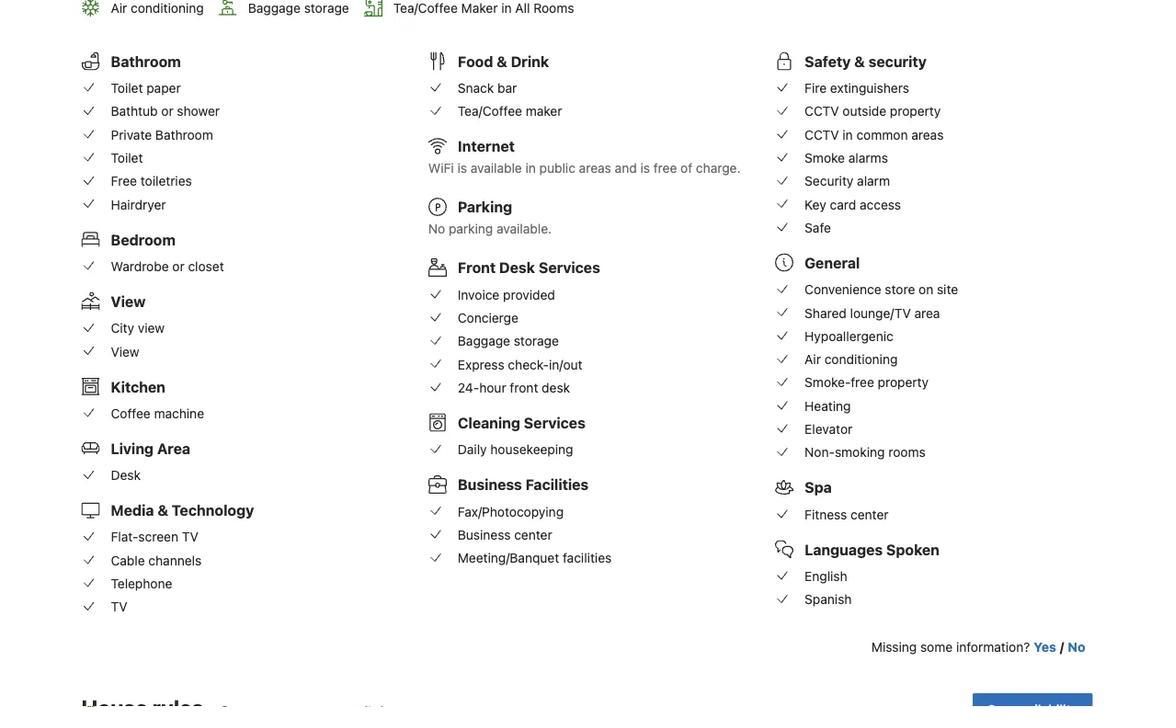 Task type: describe. For each thing, give the bounding box(es) containing it.
meeting/banquet facilities
[[458, 550, 612, 566]]

cctv for cctv in common areas
[[805, 127, 839, 142]]

view
[[138, 321, 165, 336]]

information?
[[957, 640, 1030, 655]]

toiletries
[[141, 173, 192, 189]]

1 is from the left
[[458, 161, 467, 176]]

maker
[[526, 104, 562, 119]]

facilities
[[563, 550, 612, 566]]

cctv outside property
[[805, 104, 941, 119]]

safety & security
[[805, 52, 927, 70]]

languages
[[805, 541, 883, 558]]

bar
[[498, 80, 517, 95]]

or for bathtub
[[161, 104, 174, 119]]

no parking available.
[[428, 221, 552, 236]]

telephone
[[111, 576, 172, 591]]

1 vertical spatial free
[[851, 375, 875, 390]]

safety
[[805, 52, 851, 70]]

meeting/banquet
[[458, 550, 559, 566]]

2 is from the left
[[641, 161, 650, 176]]

outside
[[843, 104, 887, 119]]

invoice provided
[[458, 287, 555, 302]]

baggage
[[458, 333, 511, 349]]

city view
[[111, 321, 165, 336]]

bathtub or shower
[[111, 104, 220, 119]]

front
[[510, 380, 538, 395]]

center for fitness center
[[851, 507, 889, 522]]

cleaning
[[458, 414, 521, 432]]

1 horizontal spatial no
[[1068, 640, 1086, 655]]

2 view from the top
[[111, 344, 139, 359]]

on
[[919, 282, 934, 297]]

machine
[[154, 406, 204, 421]]

housekeeping
[[491, 442, 574, 457]]

yes button
[[1034, 638, 1057, 657]]

wifi
[[428, 161, 454, 176]]

internet
[[458, 138, 515, 155]]

provided
[[503, 287, 555, 302]]

no button
[[1068, 638, 1086, 657]]

rooms
[[889, 445, 926, 460]]

non-smoking rooms
[[805, 445, 926, 460]]

fitness center
[[805, 507, 889, 522]]

& for media
[[158, 502, 168, 519]]

and
[[615, 161, 637, 176]]

cleaning services
[[458, 414, 586, 432]]

hour
[[479, 380, 506, 395]]

some
[[921, 640, 953, 655]]

lounge/tv
[[850, 305, 911, 320]]

hairdryer
[[111, 197, 166, 212]]

channels
[[148, 553, 202, 568]]

wifi is available in public areas and is free of charge.
[[428, 161, 741, 176]]

express check-in/out
[[458, 357, 583, 372]]

media
[[111, 502, 154, 519]]

0 vertical spatial bathroom
[[111, 52, 181, 70]]

coffee machine
[[111, 406, 204, 421]]

0 vertical spatial in
[[843, 127, 853, 142]]

food & drink
[[458, 52, 549, 70]]

air
[[805, 352, 821, 367]]

site
[[937, 282, 959, 297]]

spa
[[805, 479, 832, 496]]

drink
[[511, 52, 549, 70]]

living
[[111, 440, 154, 457]]

cable channels
[[111, 553, 202, 568]]

security
[[805, 173, 854, 189]]

english
[[805, 569, 848, 584]]

private bathroom
[[111, 127, 213, 142]]

media & technology
[[111, 502, 254, 519]]

access
[[860, 197, 901, 212]]

toilet paper
[[111, 80, 181, 95]]

or for wardrobe
[[172, 259, 185, 274]]

1 horizontal spatial tv
[[182, 530, 198, 545]]

free toiletries
[[111, 173, 192, 189]]

fire extinguishers
[[805, 80, 910, 95]]

check-
[[508, 357, 549, 372]]

snack bar
[[458, 80, 517, 95]]

0 vertical spatial services
[[539, 259, 600, 276]]

business for business center
[[458, 527, 511, 542]]

flat-screen tv
[[111, 530, 198, 545]]

express
[[458, 357, 505, 372]]

shared lounge/tv area
[[805, 305, 940, 320]]

parking
[[449, 221, 493, 236]]



Task type: vqa. For each thing, say whether or not it's contained in the screenshot.


Task type: locate. For each thing, give the bounding box(es) containing it.
hypoallergenic
[[805, 328, 894, 344]]

general
[[805, 254, 860, 271]]

0 vertical spatial business
[[458, 476, 522, 493]]

1 vertical spatial no
[[1068, 640, 1086, 655]]

wardrobe or closet
[[111, 259, 224, 274]]

area
[[157, 440, 191, 457]]

cable
[[111, 553, 145, 568]]

& for food
[[497, 52, 508, 70]]

desk
[[499, 259, 535, 276], [111, 468, 141, 483]]

business center
[[458, 527, 552, 542]]

services up provided at the left of the page
[[539, 259, 600, 276]]

0 vertical spatial cctv
[[805, 104, 839, 119]]

business for business facilities
[[458, 476, 522, 493]]

no left parking
[[428, 221, 445, 236]]

property up "common"
[[890, 104, 941, 119]]

1 vertical spatial property
[[878, 375, 929, 390]]

0 vertical spatial toilet
[[111, 80, 143, 95]]

2 toilet from the top
[[111, 150, 143, 165]]

1 vertical spatial or
[[172, 259, 185, 274]]

2 horizontal spatial &
[[855, 52, 865, 70]]

alarms
[[849, 150, 888, 165]]

conditioning
[[825, 352, 898, 367]]

property down conditioning in the right of the page
[[878, 375, 929, 390]]

missing
[[872, 640, 917, 655]]

0 vertical spatial desk
[[499, 259, 535, 276]]

desk up invoice provided
[[499, 259, 535, 276]]

1 vertical spatial services
[[524, 414, 586, 432]]

daily
[[458, 442, 487, 457]]

card
[[830, 197, 857, 212]]

1 vertical spatial business
[[458, 527, 511, 542]]

1 horizontal spatial desk
[[499, 259, 535, 276]]

center for business center
[[514, 527, 552, 542]]

services up housekeeping
[[524, 414, 586, 432]]

1 vertical spatial center
[[514, 527, 552, 542]]

screen
[[138, 530, 178, 545]]

areas right "common"
[[912, 127, 944, 142]]

or left closet
[[172, 259, 185, 274]]

1 toilet from the top
[[111, 80, 143, 95]]

business up fax/photocopying
[[458, 476, 522, 493]]

smoking
[[835, 445, 885, 460]]

fax/photocopying
[[458, 504, 564, 519]]

/
[[1060, 640, 1065, 655]]

center up meeting/banquet facilities
[[514, 527, 552, 542]]

front desk services
[[458, 259, 600, 276]]

24-hour front desk
[[458, 380, 570, 395]]

0 vertical spatial or
[[161, 104, 174, 119]]

security
[[869, 52, 927, 70]]

or down paper
[[161, 104, 174, 119]]

missing some information? yes / no
[[872, 640, 1086, 655]]

1 horizontal spatial in
[[843, 127, 853, 142]]

1 vertical spatial in
[[526, 161, 536, 176]]

24-
[[458, 380, 479, 395]]

private
[[111, 127, 152, 142]]

coffee
[[111, 406, 151, 421]]

non-
[[805, 445, 835, 460]]

tv up channels
[[182, 530, 198, 545]]

bathroom down shower
[[155, 127, 213, 142]]

0 horizontal spatial tv
[[111, 599, 127, 615]]

closet
[[188, 259, 224, 274]]

toilet for toilet
[[111, 150, 143, 165]]

languages spoken
[[805, 541, 940, 558]]

2 cctv from the top
[[805, 127, 839, 142]]

0 horizontal spatial desk
[[111, 468, 141, 483]]

1 business from the top
[[458, 476, 522, 493]]

0 vertical spatial free
[[654, 161, 677, 176]]

1 vertical spatial cctv
[[805, 127, 839, 142]]

parking
[[458, 198, 512, 216]]

shared
[[805, 305, 847, 320]]

in
[[843, 127, 853, 142], [526, 161, 536, 176]]

cctv down fire
[[805, 104, 839, 119]]

property for cctv outside property
[[890, 104, 941, 119]]

1 view from the top
[[111, 293, 146, 310]]

business up meeting/banquet
[[458, 527, 511, 542]]

0 vertical spatial center
[[851, 507, 889, 522]]

0 vertical spatial view
[[111, 293, 146, 310]]

toilet for toilet paper
[[111, 80, 143, 95]]

areas left and
[[579, 161, 612, 176]]

tea/coffee
[[458, 104, 522, 119]]

invoice
[[458, 287, 500, 302]]

0 vertical spatial no
[[428, 221, 445, 236]]

1 horizontal spatial &
[[497, 52, 508, 70]]

view up 'city'
[[111, 293, 146, 310]]

in left public
[[526, 161, 536, 176]]

toilet up bathtub on the left top of page
[[111, 80, 143, 95]]

1 vertical spatial tv
[[111, 599, 127, 615]]

1 vertical spatial bathroom
[[155, 127, 213, 142]]

is right and
[[641, 161, 650, 176]]

no right /
[[1068, 640, 1086, 655]]

of
[[681, 161, 693, 176]]

1 vertical spatial view
[[111, 344, 139, 359]]

in/out
[[549, 357, 583, 372]]

is
[[458, 161, 467, 176], [641, 161, 650, 176]]

2 business from the top
[[458, 527, 511, 542]]

baggage storage
[[458, 333, 559, 349]]

0 horizontal spatial free
[[654, 161, 677, 176]]

kitchen
[[111, 378, 166, 395]]

safe
[[805, 220, 831, 235]]

1 cctv from the top
[[805, 104, 839, 119]]

view
[[111, 293, 146, 310], [111, 344, 139, 359]]

1 vertical spatial areas
[[579, 161, 612, 176]]

business
[[458, 476, 522, 493], [458, 527, 511, 542]]

key
[[805, 197, 827, 212]]

0 vertical spatial property
[[890, 104, 941, 119]]

& up screen
[[158, 502, 168, 519]]

is right the wifi
[[458, 161, 467, 176]]

areas
[[912, 127, 944, 142], [579, 161, 612, 176]]

1 horizontal spatial center
[[851, 507, 889, 522]]

smoke-free property
[[805, 375, 929, 390]]

extinguishers
[[831, 80, 910, 95]]

0 horizontal spatial in
[[526, 161, 536, 176]]

smoke
[[805, 150, 845, 165]]

1 horizontal spatial free
[[851, 375, 875, 390]]

property for smoke-free property
[[878, 375, 929, 390]]

air conditioning
[[805, 352, 898, 367]]

cctv
[[805, 104, 839, 119], [805, 127, 839, 142]]

food
[[458, 52, 493, 70]]

spanish
[[805, 592, 852, 607]]

0 horizontal spatial is
[[458, 161, 467, 176]]

1 horizontal spatial areas
[[912, 127, 944, 142]]

1 vertical spatial toilet
[[111, 150, 143, 165]]

concierge
[[458, 310, 519, 325]]

in up smoke alarms
[[843, 127, 853, 142]]

0 vertical spatial areas
[[912, 127, 944, 142]]

free down conditioning in the right of the page
[[851, 375, 875, 390]]

tv down telephone
[[111, 599, 127, 615]]

security alarm
[[805, 173, 890, 189]]

fitness
[[805, 507, 847, 522]]

shower
[[177, 104, 220, 119]]

0 horizontal spatial areas
[[579, 161, 612, 176]]

public
[[540, 161, 576, 176]]

center up 'languages spoken'
[[851, 507, 889, 522]]

free left of
[[654, 161, 677, 176]]

area
[[915, 305, 940, 320]]

bathroom up toilet paper
[[111, 52, 181, 70]]

facilities
[[526, 476, 589, 493]]

technology
[[172, 502, 254, 519]]

cctv up smoke
[[805, 127, 839, 142]]

desk down living
[[111, 468, 141, 483]]

smoke alarms
[[805, 150, 888, 165]]

yes
[[1034, 640, 1057, 655]]

& up fire extinguishers
[[855, 52, 865, 70]]

0 horizontal spatial &
[[158, 502, 168, 519]]

1 horizontal spatial is
[[641, 161, 650, 176]]

0 horizontal spatial no
[[428, 221, 445, 236]]

toilet up 'free'
[[111, 150, 143, 165]]

bathtub
[[111, 104, 158, 119]]

wardrobe
[[111, 259, 169, 274]]

1 vertical spatial desk
[[111, 468, 141, 483]]

storage
[[514, 333, 559, 349]]

flat-
[[111, 530, 138, 545]]

city
[[111, 321, 134, 336]]

available
[[471, 161, 522, 176]]

0 horizontal spatial center
[[514, 527, 552, 542]]

& for safety
[[855, 52, 865, 70]]

snack
[[458, 80, 494, 95]]

& right food
[[497, 52, 508, 70]]

0 vertical spatial tv
[[182, 530, 198, 545]]

front
[[458, 259, 496, 276]]

cctv for cctv outside property
[[805, 104, 839, 119]]

view down 'city'
[[111, 344, 139, 359]]

store
[[885, 282, 915, 297]]



